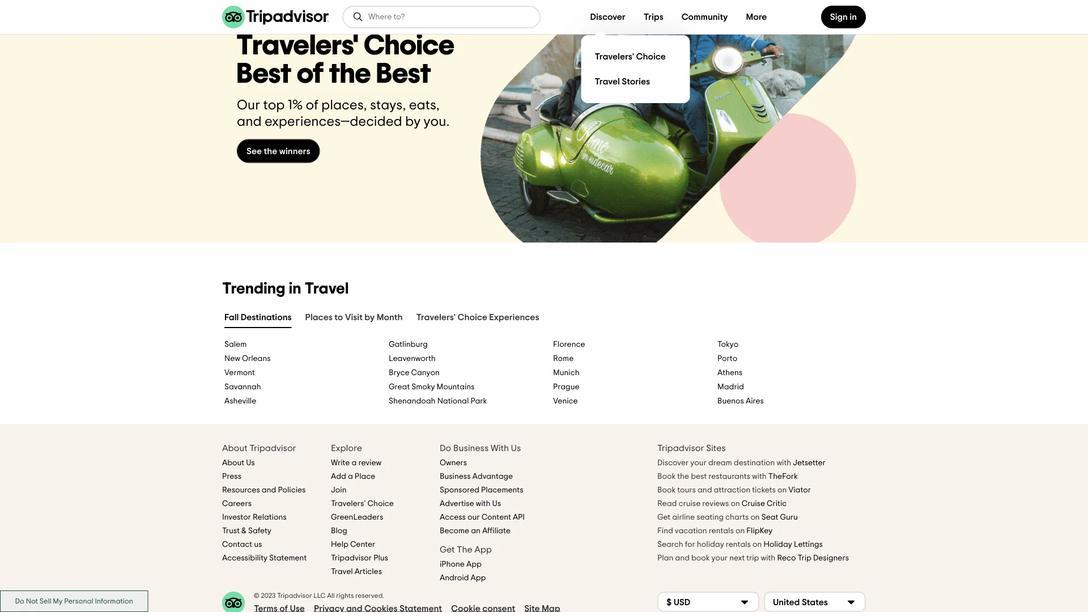 Task type: locate. For each thing, give the bounding box(es) containing it.
2 horizontal spatial us
[[511, 444, 521, 453]]

tokyo
[[718, 340, 739, 348]]

1 vertical spatial by
[[365, 313, 375, 322]]

1 about from the top
[[222, 444, 248, 453]]

travelers' up gatlinburg link
[[416, 313, 456, 322]]

do for do not sell my personal information
[[15, 598, 24, 605]]

1 vertical spatial us
[[246, 459, 255, 467]]

do up owners
[[440, 444, 451, 453]]

2 vertical spatial the
[[678, 472, 689, 480]]

find
[[658, 527, 673, 535]]

you.
[[424, 115, 450, 129]]

app right the
[[475, 545, 492, 554]]

0 vertical spatial us
[[511, 444, 521, 453]]

business inside owners business advantage sponsored placements advertise with us access our content api become an affiliate
[[440, 472, 471, 480]]

a right add
[[348, 472, 353, 480]]

leavenworth link
[[389, 354, 535, 363]]

of for places,
[[306, 99, 318, 112]]

2 best from the left
[[377, 60, 431, 88]]

0 horizontal spatial us
[[246, 459, 255, 467]]

0 vertical spatial your
[[691, 459, 707, 467]]

us right with
[[511, 444, 521, 453]]

us inside owners business advantage sponsored placements advertise with us access our content api become an affiliate
[[492, 500, 501, 508]]

iphone
[[440, 560, 465, 568]]

with up access our content api link
[[476, 500, 491, 508]]

0 vertical spatial rentals
[[709, 527, 734, 535]]

tripadvisor left llc
[[277, 592, 312, 599]]

1 horizontal spatial best
[[377, 60, 431, 88]]

shenandoah national park
[[389, 397, 487, 405]]

1 horizontal spatial by
[[405, 115, 421, 129]]

rome link
[[553, 354, 699, 363]]

0 horizontal spatial discover
[[590, 12, 626, 22]]

the inside discover your dream destination with jetsetter book the best restaurants with thefork book tours and attraction tickets on viator read cruise reviews on cruise critic get airline seating charts on seat guru find vacation rentals on flipkey search for holiday rentals on holiday lettings plan and book your next trip with reco trip designers
[[678, 472, 689, 480]]

critic
[[767, 500, 787, 508]]

and
[[237, 115, 262, 129], [262, 486, 276, 494], [698, 486, 712, 494], [675, 554, 690, 562]]

review
[[359, 459, 382, 467]]

android app link
[[440, 574, 486, 582]]

app down iphone app link
[[471, 574, 486, 582]]

travelers' down tripadvisor image at the left top of the page
[[237, 32, 359, 60]]

2 horizontal spatial the
[[678, 472, 689, 480]]

1 vertical spatial business
[[440, 472, 471, 480]]

travel up places
[[305, 281, 349, 296]]

Search search field
[[368, 12, 531, 22]]

0 horizontal spatial do
[[15, 598, 24, 605]]

travel down tripadvisor plus link
[[331, 568, 353, 576]]

place
[[355, 472, 375, 480]]

plan
[[658, 554, 674, 562]]

the up places,
[[329, 60, 371, 88]]

trending
[[222, 281, 285, 296]]

and down our
[[237, 115, 262, 129]]

thefork link
[[769, 472, 798, 480]]

relations
[[253, 513, 287, 521]]

tripadvisor up about us link
[[250, 444, 296, 453]]

jetsetter
[[793, 459, 826, 467]]

the right see
[[264, 147, 277, 156]]

get
[[658, 513, 671, 521], [440, 545, 455, 554]]

in right the sign
[[850, 12, 857, 22]]

best up stays,
[[377, 60, 431, 88]]

1 vertical spatial do
[[15, 598, 24, 605]]

0 vertical spatial discover
[[590, 12, 626, 22]]

business
[[453, 444, 489, 453], [440, 472, 471, 480]]

0 vertical spatial travel
[[595, 77, 620, 86]]

venice
[[553, 397, 578, 405]]

1 best from the left
[[237, 60, 292, 88]]

travelers' inside "travelers' choice experiences" button
[[416, 313, 456, 322]]

book
[[692, 554, 710, 562]]

0 vertical spatial travelers' choice link
[[590, 44, 681, 69]]

gatlinburg
[[389, 340, 428, 348]]

choice inside button
[[458, 313, 487, 322]]

choice for travelers' choice best of the best
[[364, 32, 455, 60]]

1 vertical spatial discover
[[658, 459, 689, 467]]

us up content
[[492, 500, 501, 508]]

1 vertical spatial get
[[440, 545, 455, 554]]

0 vertical spatial of
[[297, 60, 324, 88]]

travelers' choice link up the stories at the right of page
[[590, 44, 681, 69]]

experiences
[[489, 313, 539, 322]]

on down thefork
[[778, 486, 787, 494]]

careers link
[[222, 500, 252, 508]]

travelers' inside 'write a review add a place join travelers' choice greenleaders blog help center tripadvisor plus travel articles'
[[331, 500, 366, 508]]

2 about from the top
[[222, 459, 244, 467]]

get up iphone
[[440, 545, 455, 554]]

0 vertical spatial by
[[405, 115, 421, 129]]

cruise
[[679, 500, 701, 508]]

business up owners link
[[453, 444, 489, 453]]

in for trending
[[289, 281, 301, 296]]

business advantage link
[[440, 472, 513, 480]]

on down cruise
[[751, 513, 760, 521]]

do
[[440, 444, 451, 453], [15, 598, 24, 605]]

with
[[777, 459, 791, 467], [752, 472, 767, 480], [476, 500, 491, 508], [761, 554, 776, 562]]

on
[[778, 486, 787, 494], [731, 500, 740, 508], [751, 513, 760, 521], [736, 527, 745, 535], [753, 540, 762, 548]]

us down about tripadvisor
[[246, 459, 255, 467]]

gatlinburg link
[[389, 339, 535, 349]]

0 vertical spatial business
[[453, 444, 489, 453]]

in up destinations
[[289, 281, 301, 296]]

travelers' inside menu
[[595, 52, 634, 61]]

travelers' inside travelers' choice best of the best
[[237, 32, 359, 60]]

canyon
[[411, 369, 440, 377]]

tab list containing fall destinations
[[209, 307, 880, 330]]

0 horizontal spatial in
[[289, 281, 301, 296]]

community button
[[673, 6, 737, 28]]

the
[[329, 60, 371, 88], [264, 147, 277, 156], [678, 472, 689, 480]]

&
[[242, 527, 247, 535]]

of for the
[[297, 60, 324, 88]]

2 vertical spatial travel
[[331, 568, 353, 576]]

travelers' choice link up the greenleaders link
[[331, 500, 394, 508]]

asheville link
[[224, 396, 371, 406]]

1 vertical spatial of
[[306, 99, 318, 112]]

best up top
[[237, 60, 292, 88]]

search image
[[353, 11, 364, 23]]

more
[[746, 12, 767, 22]]

about for about us press resources and policies careers investor relations trust & safety contact us accessibility statement
[[222, 459, 244, 467]]

of up 1%
[[297, 60, 324, 88]]

get inside discover your dream destination with jetsetter book the best restaurants with thefork book tours and attraction tickets on viator read cruise reviews on cruise critic get airline seating charts on seat guru find vacation rentals on flipkey search for holiday rentals on holiday lettings plan and book your next trip with reco trip designers
[[658, 513, 671, 521]]

choice for travelers' choice
[[636, 52, 666, 61]]

0 horizontal spatial the
[[264, 147, 277, 156]]

0 vertical spatial a
[[352, 459, 357, 467]]

0 horizontal spatial by
[[365, 313, 375, 322]]

business for do
[[453, 444, 489, 453]]

0 vertical spatial in
[[850, 12, 857, 22]]

sites
[[706, 444, 726, 453]]

tripadvisor down the help center link
[[331, 554, 372, 562]]

investor relations link
[[222, 513, 287, 521]]

do not sell my personal information
[[15, 598, 133, 605]]

cruise critic link
[[742, 500, 787, 508]]

reserved.
[[355, 592, 384, 599]]

0 horizontal spatial travelers' choice link
[[331, 500, 394, 508]]

on down flipkey "link"
[[753, 540, 762, 548]]

press link
[[222, 472, 242, 480]]

None search field
[[344, 7, 540, 27]]

bryce
[[389, 369, 410, 377]]

mountains
[[437, 383, 475, 391]]

$ usd
[[667, 598, 691, 607]]

0 vertical spatial get
[[658, 513, 671, 521]]

travelers' up greenleaders
[[331, 500, 366, 508]]

do left not
[[15, 598, 24, 605]]

discover
[[590, 12, 626, 22], [658, 459, 689, 467]]

and down best
[[698, 486, 712, 494]]

choice up the greenleaders link
[[368, 500, 394, 508]]

in for sign
[[850, 12, 857, 22]]

discover up travelers' choice on the right of page
[[590, 12, 626, 22]]

business down owners link
[[440, 472, 471, 480]]

0 vertical spatial the
[[329, 60, 371, 88]]

travelers' for travelers' choice
[[595, 52, 634, 61]]

a up add a place link
[[352, 459, 357, 467]]

places to visit by month
[[305, 313, 403, 322]]

sponsored
[[440, 486, 479, 494]]

choice up the stories at the right of page
[[636, 52, 666, 61]]

on down "charts"
[[736, 527, 745, 535]]

write a review link
[[331, 459, 382, 467]]

salem
[[224, 340, 247, 348]]

travelers' up travel stories
[[595, 52, 634, 61]]

articles
[[355, 568, 382, 576]]

by inside button
[[365, 313, 375, 322]]

about up about us link
[[222, 444, 248, 453]]

your down holiday
[[712, 554, 728, 562]]

lettings
[[794, 540, 823, 548]]

by down the eats,
[[405, 115, 421, 129]]

0 horizontal spatial your
[[691, 459, 707, 467]]

discover inside button
[[590, 12, 626, 22]]

best
[[237, 60, 292, 88], [377, 60, 431, 88]]

shenandoah national park link
[[389, 396, 535, 406]]

2 vertical spatial us
[[492, 500, 501, 508]]

1 vertical spatial about
[[222, 459, 244, 467]]

fall destinations button
[[222, 309, 294, 328]]

rentals up holiday
[[709, 527, 734, 535]]

menu
[[581, 35, 690, 103]]

of right 1%
[[306, 99, 318, 112]]

0 vertical spatial about
[[222, 444, 248, 453]]

and left policies
[[262, 486, 276, 494]]

of inside our top 1% of places, stays, eats, and experiences—decided by you.
[[306, 99, 318, 112]]

1 horizontal spatial do
[[440, 444, 451, 453]]

about inside about us press resources and policies careers investor relations trust & safety contact us accessibility statement
[[222, 459, 244, 467]]

new orleans link
[[224, 354, 371, 363]]

and down "for"
[[675, 554, 690, 562]]

discover inside discover your dream destination with jetsetter book the best restaurants with thefork book tours and attraction tickets on viator read cruise reviews on cruise critic get airline seating charts on seat guru find vacation rentals on flipkey search for holiday rentals on holiday lettings plan and book your next trip with reco trip designers
[[658, 459, 689, 467]]

orleans
[[242, 355, 271, 362]]

1 horizontal spatial us
[[492, 500, 501, 508]]

flipkey link
[[747, 527, 773, 535]]

menu containing travelers' choice
[[581, 35, 690, 103]]

1 horizontal spatial get
[[658, 513, 671, 521]]

your up best
[[691, 459, 707, 467]]

about up the press link
[[222, 459, 244, 467]]

choice down search search box
[[364, 32, 455, 60]]

discover down tripadvisor sites
[[658, 459, 689, 467]]

reco trip designers link
[[777, 554, 849, 562]]

content
[[482, 513, 511, 521]]

1 vertical spatial your
[[712, 554, 728, 562]]

by inside our top 1% of places, stays, eats, and experiences—decided by you.
[[405, 115, 421, 129]]

tab list
[[209, 307, 880, 330]]

travel left the stories at the right of page
[[595, 77, 620, 86]]

1 horizontal spatial travelers' choice link
[[590, 44, 681, 69]]

tripadvisor
[[250, 444, 296, 453], [658, 444, 704, 453], [331, 554, 372, 562], [277, 592, 312, 599]]

the up tours
[[678, 472, 689, 480]]

with up tickets
[[752, 472, 767, 480]]

get up find
[[658, 513, 671, 521]]

1 vertical spatial travel
[[305, 281, 349, 296]]

1 vertical spatial book
[[658, 486, 676, 494]]

app down get the app
[[467, 560, 482, 568]]

tripadvisor sites
[[658, 444, 726, 453]]

attraction
[[714, 486, 751, 494]]

1 horizontal spatial in
[[850, 12, 857, 22]]

rentals up next
[[726, 540, 751, 548]]

1 horizontal spatial the
[[329, 60, 371, 88]]

choice inside travelers' choice best of the best
[[364, 32, 455, 60]]

owners
[[440, 459, 467, 467]]

do business with us
[[440, 444, 521, 453]]

of
[[297, 60, 324, 88], [306, 99, 318, 112]]

of inside travelers' choice best of the best
[[297, 60, 324, 88]]

our
[[237, 99, 260, 112]]

resources and policies link
[[222, 486, 306, 494]]

0 vertical spatial book
[[658, 472, 676, 480]]

0 horizontal spatial get
[[440, 545, 455, 554]]

about us press resources and policies careers investor relations trust & safety contact us accessibility statement
[[222, 459, 307, 562]]

experiences—decided
[[265, 115, 402, 129]]

0 horizontal spatial best
[[237, 60, 292, 88]]

1 vertical spatial in
[[289, 281, 301, 296]]

choice up gatlinburg link
[[458, 313, 487, 322]]

discover button
[[581, 6, 635, 28]]

do inside button
[[15, 598, 24, 605]]

discover for discover your dream destination with jetsetter book the best restaurants with thefork book tours and attraction tickets on viator read cruise reviews on cruise critic get airline seating charts on seat guru find vacation rentals on flipkey search for holiday rentals on holiday lettings plan and book your next trip with reco trip designers
[[658, 459, 689, 467]]

choice inside menu
[[636, 52, 666, 61]]

tripadvisor image
[[222, 6, 329, 28]]

by right visit
[[365, 313, 375, 322]]

our top 1% of places, stays, eats, and experiences—decided by you.
[[237, 99, 450, 129]]

0 vertical spatial do
[[440, 444, 451, 453]]

1 horizontal spatial discover
[[658, 459, 689, 467]]

reviews
[[703, 500, 729, 508]]

business for owners
[[440, 472, 471, 480]]

rome
[[553, 355, 574, 362]]

help
[[331, 540, 349, 548]]

travel inside travel stories link
[[595, 77, 620, 86]]

stories
[[622, 77, 650, 86]]

airline
[[672, 513, 695, 521]]



Task type: describe. For each thing, give the bounding box(es) containing it.
madrid link
[[718, 382, 864, 392]]

advertise
[[440, 500, 474, 508]]

see the winners link
[[237, 139, 320, 163]]

guru
[[780, 513, 798, 521]]

plus
[[374, 554, 388, 562]]

tokyo link
[[718, 339, 864, 349]]

us
[[254, 540, 262, 548]]

destinations
[[241, 313, 292, 322]]

with up thefork
[[777, 459, 791, 467]]

united states button
[[764, 592, 866, 612]]

sign
[[830, 12, 848, 22]]

iphone app link
[[440, 560, 482, 568]]

see
[[247, 147, 262, 156]]

visit
[[345, 313, 363, 322]]

munich link
[[553, 368, 699, 377]]

tripadvisor up best
[[658, 444, 704, 453]]

choice inside 'write a review add a place join travelers' choice greenleaders blog help center tripadvisor plus travel articles'
[[368, 500, 394, 508]]

$
[[667, 598, 672, 607]]

eats,
[[409, 99, 440, 112]]

more button
[[737, 6, 776, 28]]

and inside about us press resources and policies careers investor relations trust & safety contact us accessibility statement
[[262, 486, 276, 494]]

contact
[[222, 540, 252, 548]]

prague
[[553, 383, 580, 391]]

tripadvisor plus link
[[331, 554, 388, 562]]

and inside our top 1% of places, stays, eats, and experiences—decided by you.
[[237, 115, 262, 129]]

buenos
[[718, 397, 744, 405]]

personal
[[64, 598, 93, 605]]

access
[[440, 513, 466, 521]]

trip
[[798, 554, 812, 562]]

add
[[331, 472, 346, 480]]

restaurants
[[709, 472, 750, 480]]

asheville
[[224, 397, 256, 405]]

smoky
[[412, 383, 435, 391]]

2 vertical spatial app
[[471, 574, 486, 582]]

investor
[[222, 513, 251, 521]]

tripadvisor inside 'write a review add a place join travelers' choice greenleaders blog help center tripadvisor plus travel articles'
[[331, 554, 372, 562]]

madrid
[[718, 383, 744, 391]]

greenleaders
[[331, 513, 383, 521]]

see the winners
[[247, 147, 310, 156]]

travelers' choice experiences
[[416, 313, 539, 322]]

sign in
[[830, 12, 857, 22]]

athens link
[[718, 368, 864, 377]]

community
[[682, 12, 728, 22]]

great
[[389, 383, 410, 391]]

bryce canyon link
[[389, 368, 535, 377]]

1 book from the top
[[658, 472, 676, 480]]

get the app
[[440, 545, 492, 554]]

join
[[331, 486, 347, 494]]

become an affiliate link
[[440, 527, 511, 535]]

winners
[[279, 147, 310, 156]]

dream
[[709, 459, 732, 467]]

affiliate
[[482, 527, 511, 535]]

blog
[[331, 527, 347, 535]]

1 vertical spatial the
[[264, 147, 277, 156]]

top
[[263, 99, 285, 112]]

advantage
[[473, 472, 513, 480]]

holiday
[[697, 540, 724, 548]]

1%
[[288, 99, 303, 112]]

seat
[[762, 513, 779, 521]]

advertise with us link
[[440, 500, 501, 508]]

holiday
[[764, 540, 792, 548]]

llc
[[314, 592, 326, 599]]

on up "charts"
[[731, 500, 740, 508]]

reco
[[777, 554, 796, 562]]

to
[[335, 313, 343, 322]]

about for about tripadvisor
[[222, 444, 248, 453]]

seating
[[697, 513, 724, 521]]

great smoky mountains link
[[389, 382, 535, 392]]

viator
[[789, 486, 811, 494]]

1 vertical spatial rentals
[[726, 540, 751, 548]]

2 book from the top
[[658, 486, 676, 494]]

travel stories link
[[590, 69, 681, 94]]

fall destinations
[[224, 313, 292, 322]]

trips
[[644, 12, 664, 22]]

contact us link
[[222, 540, 262, 548]]

holiday lettings link
[[764, 540, 823, 548]]

press
[[222, 472, 242, 480]]

trending in travel
[[222, 281, 349, 296]]

bryce canyon
[[389, 369, 440, 377]]

florence
[[553, 340, 585, 348]]

become
[[440, 527, 469, 535]]

discover for discover
[[590, 12, 626, 22]]

do for do business with us
[[440, 444, 451, 453]]

an
[[471, 527, 481, 535]]

viator link
[[789, 486, 811, 494]]

travelers' for travelers' choice best of the best
[[237, 32, 359, 60]]

aires
[[746, 397, 764, 405]]

owners business advantage sponsored placements advertise with us access our content api become an affiliate
[[440, 459, 525, 535]]

1 vertical spatial a
[[348, 472, 353, 480]]

1 vertical spatial travelers' choice link
[[331, 500, 394, 508]]

2023
[[261, 592, 276, 599]]

buenos aires
[[718, 397, 764, 405]]

0 vertical spatial app
[[475, 545, 492, 554]]

iphone app android app
[[440, 560, 486, 582]]

1 vertical spatial app
[[467, 560, 482, 568]]

with inside owners business advantage sponsored placements advertise with us access our content api become an affiliate
[[476, 500, 491, 508]]

search
[[658, 540, 684, 548]]

sell
[[40, 598, 51, 605]]

fall
[[224, 313, 239, 322]]

shenandoah
[[389, 397, 436, 405]]

salem link
[[224, 339, 371, 349]]

travelers' for travelers' choice experiences
[[416, 313, 456, 322]]

trust & safety link
[[222, 527, 271, 535]]

us inside about us press resources and policies careers investor relations trust & safety contact us accessibility statement
[[246, 459, 255, 467]]

travel inside 'write a review add a place join travelers' choice greenleaders blog help center tripadvisor plus travel articles'
[[331, 568, 353, 576]]

athens
[[718, 369, 743, 377]]

new
[[224, 355, 240, 362]]

the inside travelers' choice best of the best
[[329, 60, 371, 88]]

choice for travelers' choice experiences
[[458, 313, 487, 322]]

$ usd button
[[658, 592, 760, 612]]

with right trip
[[761, 554, 776, 562]]

places,
[[321, 99, 367, 112]]

park
[[471, 397, 487, 405]]

add a place link
[[331, 472, 375, 480]]

write a review add a place join travelers' choice greenleaders blog help center tripadvisor plus travel articles
[[331, 459, 394, 576]]

porto link
[[718, 354, 864, 363]]

not
[[26, 598, 38, 605]]

careers
[[222, 500, 252, 508]]

1 horizontal spatial your
[[712, 554, 728, 562]]



Task type: vqa. For each thing, say whether or not it's contained in the screenshot.
this
no



